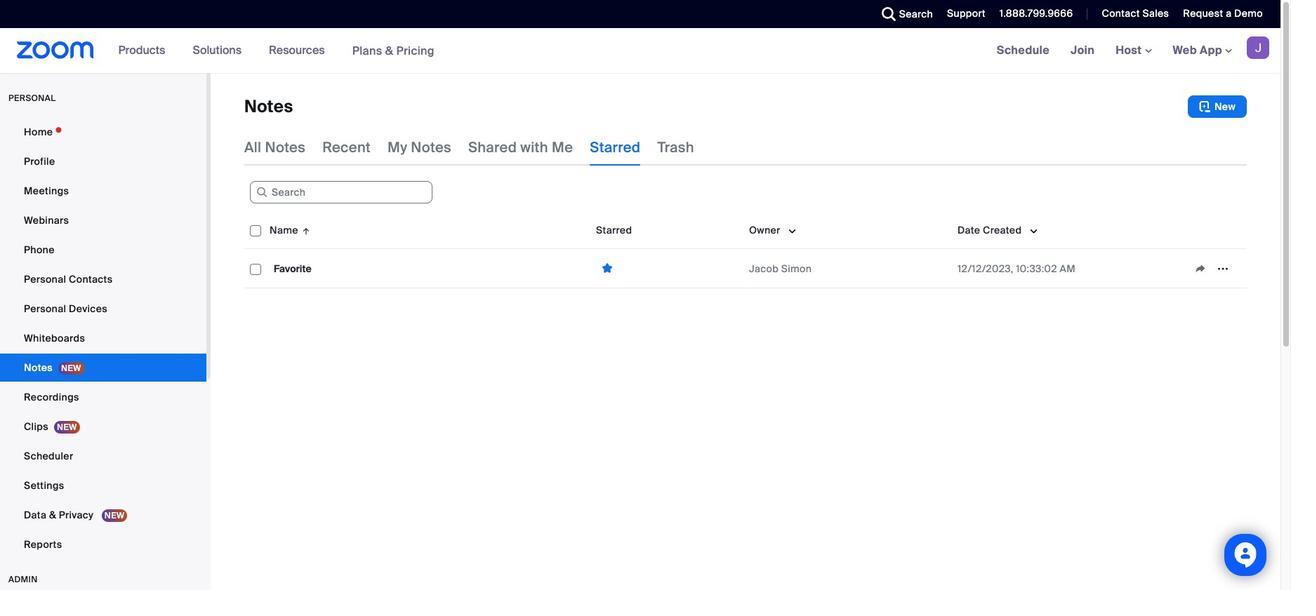 Task type: describe. For each thing, give the bounding box(es) containing it.
all
[[244, 138, 261, 157]]

application containing name
[[244, 212, 1257, 299]]

solutions
[[193, 43, 242, 58]]

pricing
[[396, 43, 434, 58]]

notes right all at the top left of page
[[265, 138, 305, 157]]

recent
[[322, 138, 371, 157]]

starred inside tabs of all notes page tab list
[[590, 138, 641, 157]]

recordings
[[24, 391, 79, 404]]

created
[[983, 224, 1022, 237]]

personal contacts link
[[0, 265, 206, 293]]

phone
[[24, 244, 55, 256]]

admin
[[8, 574, 38, 585]]

arrow up image
[[298, 222, 311, 239]]

join
[[1071, 43, 1095, 58]]

clips
[[24, 421, 48, 433]]

my notes
[[388, 138, 451, 157]]

banner containing products
[[0, 28, 1280, 74]]

devices
[[69, 303, 107, 315]]

personal devices
[[24, 303, 107, 315]]

meetings link
[[0, 177, 206, 205]]

a
[[1226, 7, 1232, 20]]

shared with me
[[468, 138, 573, 157]]

shared
[[468, 138, 517, 157]]

zoom logo image
[[17, 41, 94, 59]]

scheduler link
[[0, 442, 206, 470]]

meetings navigation
[[986, 28, 1280, 74]]

personal for personal contacts
[[24, 273, 66, 286]]

personal contacts
[[24, 273, 113, 286]]

resources
[[269, 43, 325, 58]]

home link
[[0, 118, 206, 146]]

owner
[[749, 224, 780, 237]]

demo
[[1234, 7, 1263, 20]]

resources button
[[269, 28, 331, 73]]

personal
[[8, 93, 56, 104]]

1 vertical spatial starred
[[596, 224, 632, 237]]

Search text field
[[250, 181, 432, 204]]

privacy
[[59, 509, 93, 522]]

contact
[[1102, 7, 1140, 20]]

host
[[1116, 43, 1145, 58]]

solutions button
[[193, 28, 248, 73]]

contact sales
[[1102, 7, 1169, 20]]

schedule link
[[986, 28, 1060, 73]]

web app button
[[1173, 43, 1232, 58]]

personal menu menu
[[0, 118, 206, 560]]

phone link
[[0, 236, 206, 264]]

app
[[1200, 43, 1222, 58]]

settings link
[[0, 472, 206, 500]]

search
[[899, 8, 933, 20]]

request
[[1183, 7, 1223, 20]]

request a demo
[[1183, 7, 1263, 20]]

meetings
[[24, 185, 69, 197]]

products button
[[118, 28, 172, 73]]

tabs of all notes page tab list
[[244, 129, 694, 166]]

support
[[947, 7, 986, 20]]

notes up the all notes in the left top of the page
[[244, 95, 293, 117]]

reports
[[24, 538, 62, 551]]

12/12/2023,
[[958, 262, 1013, 275]]

date created
[[958, 224, 1022, 237]]

10:33:02
[[1016, 262, 1057, 275]]

scheduler
[[24, 450, 73, 463]]



Task type: locate. For each thing, give the bounding box(es) containing it.
share image
[[1189, 262, 1212, 275]]

0 vertical spatial &
[[385, 43, 393, 58]]

personal up whiteboards
[[24, 303, 66, 315]]

favorite button
[[270, 259, 316, 278]]

with
[[520, 138, 548, 157]]

plans & pricing
[[352, 43, 434, 58]]

1 horizontal spatial &
[[385, 43, 393, 58]]

date
[[958, 224, 980, 237]]

personal down phone
[[24, 273, 66, 286]]

web
[[1173, 43, 1197, 58]]

1 personal from the top
[[24, 273, 66, 286]]

support link
[[937, 0, 989, 28], [947, 7, 986, 20]]

notes up recordings
[[24, 362, 53, 374]]

0 horizontal spatial &
[[49, 509, 56, 522]]

recordings link
[[0, 383, 206, 411]]

plans & pricing link
[[352, 43, 434, 58], [352, 43, 434, 58]]

web app
[[1173, 43, 1222, 58]]

host button
[[1116, 43, 1152, 58]]

profile picture image
[[1247, 37, 1269, 59]]

favorite
[[274, 262, 311, 275]]

jacob simon
[[749, 262, 812, 275]]

me
[[552, 138, 573, 157]]

personal for personal devices
[[24, 303, 66, 315]]

data & privacy link
[[0, 501, 206, 529]]

sales
[[1143, 7, 1169, 20]]

profile
[[24, 155, 55, 168]]

more options for favorite image
[[1212, 262, 1234, 275]]

all notes
[[244, 138, 305, 157]]

schedule
[[997, 43, 1050, 58]]

& inside personal menu menu
[[49, 509, 56, 522]]

new button
[[1188, 95, 1247, 118]]

trash
[[657, 138, 694, 157]]

new
[[1214, 100, 1236, 113]]

personal inside personal devices link
[[24, 303, 66, 315]]

profile link
[[0, 147, 206, 176]]

plans
[[352, 43, 382, 58]]

starred up favorite starred image
[[596, 224, 632, 237]]

&
[[385, 43, 393, 58], [49, 509, 56, 522]]

starred right me
[[590, 138, 641, 157]]

webinars link
[[0, 206, 206, 234]]

1.888.799.9666
[[1000, 7, 1073, 20]]

0 vertical spatial personal
[[24, 273, 66, 286]]

whiteboards link
[[0, 324, 206, 352]]

contact sales link
[[1091, 0, 1173, 28], [1102, 7, 1169, 20]]

am
[[1060, 262, 1076, 275]]

application
[[244, 212, 1257, 299], [1189, 258, 1241, 279]]

0 vertical spatial starred
[[590, 138, 641, 157]]

1 vertical spatial &
[[49, 509, 56, 522]]

contacts
[[69, 273, 113, 286]]

& inside product information 'navigation'
[[385, 43, 393, 58]]

products
[[118, 43, 165, 58]]

clips link
[[0, 413, 206, 441]]

personal devices link
[[0, 295, 206, 323]]

notes inside 'link'
[[24, 362, 53, 374]]

product information navigation
[[108, 28, 445, 74]]

data & privacy
[[24, 509, 96, 522]]

& right data
[[49, 509, 56, 522]]

favorite starred image
[[596, 262, 618, 275]]

settings
[[24, 479, 64, 492]]

request a demo link
[[1173, 0, 1280, 28], [1183, 7, 1263, 20]]

1.888.799.9666 button
[[989, 0, 1077, 28], [1000, 7, 1073, 20]]

2 personal from the top
[[24, 303, 66, 315]]

my
[[388, 138, 407, 157]]

starred
[[590, 138, 641, 157], [596, 224, 632, 237]]

notes link
[[0, 354, 206, 382]]

notes right my
[[411, 138, 451, 157]]

& for privacy
[[49, 509, 56, 522]]

jacob
[[749, 262, 779, 275]]

reports link
[[0, 531, 206, 559]]

search button
[[871, 0, 937, 28]]

simon
[[781, 262, 812, 275]]

whiteboards
[[24, 332, 85, 345]]

& for pricing
[[385, 43, 393, 58]]

data
[[24, 509, 46, 522]]

personal
[[24, 273, 66, 286], [24, 303, 66, 315]]

name
[[270, 224, 298, 237]]

join link
[[1060, 28, 1105, 73]]

banner
[[0, 28, 1280, 74]]

& right plans
[[385, 43, 393, 58]]

webinars
[[24, 214, 69, 227]]

12/12/2023, 10:33:02 am
[[958, 262, 1076, 275]]

personal inside personal contacts link
[[24, 273, 66, 286]]

1 vertical spatial personal
[[24, 303, 66, 315]]

notes
[[244, 95, 293, 117], [265, 138, 305, 157], [411, 138, 451, 157], [24, 362, 53, 374]]

home
[[24, 126, 53, 138]]



Task type: vqa. For each thing, say whether or not it's contained in the screenshot.
Reports
yes



